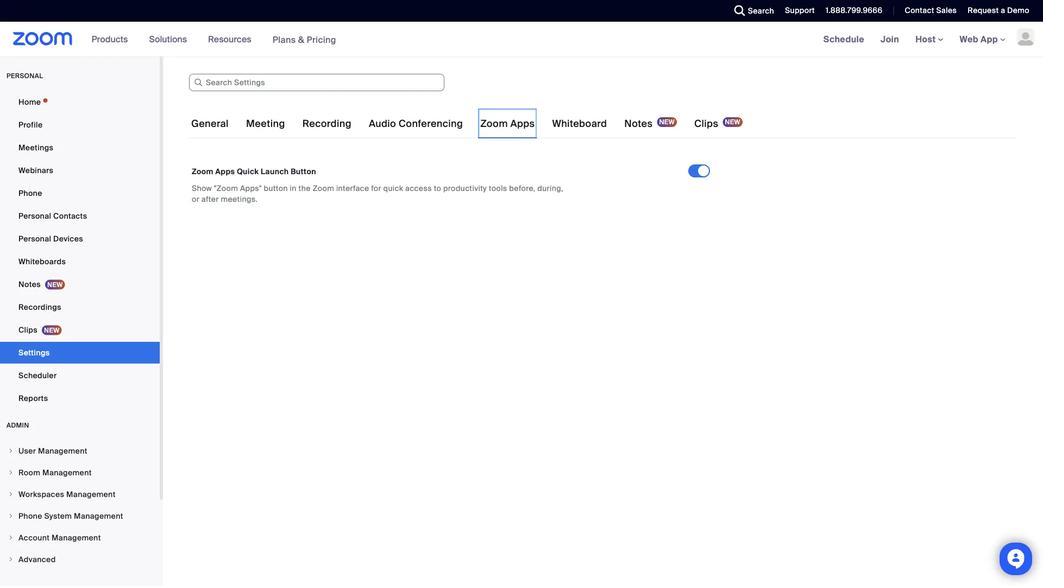 Task type: locate. For each thing, give the bounding box(es) containing it.
4 right image from the top
[[8, 535, 14, 542]]

profile link
[[0, 114, 160, 136]]

support link
[[777, 0, 818, 22], [785, 5, 815, 15]]

zoom
[[481, 118, 508, 130], [192, 167, 213, 177], [313, 183, 334, 193]]

recordings link
[[0, 297, 160, 318]]

webinars
[[18, 165, 53, 176]]

interface
[[336, 183, 369, 193]]

1 horizontal spatial notes
[[625, 118, 653, 130]]

reports link
[[0, 388, 160, 410]]

right image
[[8, 448, 14, 455], [8, 492, 14, 498], [8, 514, 14, 520], [8, 535, 14, 542], [8, 557, 14, 564]]

personal contacts
[[18, 211, 87, 221]]

3 right image from the top
[[8, 514, 14, 520]]

right image for workspaces
[[8, 492, 14, 498]]

a
[[1001, 5, 1006, 15]]

right image for account
[[8, 535, 14, 542]]

show
[[192, 183, 212, 193]]

clips
[[695, 118, 719, 130], [18, 325, 37, 335]]

phone
[[18, 188, 42, 198], [18, 512, 42, 522]]

admin menu menu
[[0, 441, 160, 572]]

management for room management
[[42, 468, 92, 478]]

1 horizontal spatial clips
[[695, 118, 719, 130]]

management down phone system management menu item
[[52, 533, 101, 543]]

0 vertical spatial personal
[[18, 211, 51, 221]]

clips inside personal menu menu
[[18, 325, 37, 335]]

phone system management menu item
[[0, 507, 160, 527]]

1 vertical spatial zoom
[[192, 167, 213, 177]]

1 right image from the top
[[8, 448, 14, 455]]

access
[[405, 183, 432, 193]]

0 vertical spatial apps
[[511, 118, 535, 130]]

search
[[748, 6, 775, 16]]

apps for zoom apps quick launch button
[[215, 167, 235, 177]]

web app
[[960, 33, 998, 45]]

1 vertical spatial clips
[[18, 325, 37, 335]]

products
[[92, 33, 128, 45]]

user management menu item
[[0, 441, 160, 462]]

contact sales link
[[897, 0, 960, 22], [905, 5, 957, 15]]

resources
[[208, 33, 251, 45]]

web
[[960, 33, 979, 45]]

button
[[264, 183, 288, 193]]

contact sales
[[905, 5, 957, 15]]

1.888.799.9666 button
[[818, 0, 886, 22], [826, 5, 883, 15]]

recordings
[[18, 302, 61, 313]]

right image inside account management menu item
[[8, 535, 14, 542]]

5 right image from the top
[[8, 557, 14, 564]]

reports
[[18, 394, 48, 404]]

webinars link
[[0, 160, 160, 182]]

workspaces management menu item
[[0, 485, 160, 505]]

clips inside tabs of my account settings page tab list
[[695, 118, 719, 130]]

2 right image from the top
[[8, 492, 14, 498]]

schedule
[[824, 33, 865, 45]]

banner
[[0, 22, 1044, 57]]

management up room management
[[38, 446, 87, 457]]

whiteboards link
[[0, 251, 160, 273]]

phone down webinars
[[18, 188, 42, 198]]

apps inside tabs of my account settings page tab list
[[511, 118, 535, 130]]

apps
[[511, 118, 535, 130], [215, 167, 235, 177]]

management up workspaces management
[[42, 468, 92, 478]]

2 horizontal spatial zoom
[[481, 118, 508, 130]]

phone up account
[[18, 512, 42, 522]]

1 vertical spatial apps
[[215, 167, 235, 177]]

meetings navigation
[[816, 22, 1044, 57]]

devices
[[53, 234, 83, 244]]

management down 'workspaces management' menu item
[[74, 512, 123, 522]]

right image inside phone system management menu item
[[8, 514, 14, 520]]

management for user management
[[38, 446, 87, 457]]

0 vertical spatial phone
[[18, 188, 42, 198]]

quick
[[237, 167, 259, 177]]

1 vertical spatial phone
[[18, 512, 42, 522]]

tools
[[489, 183, 507, 193]]

profile picture image
[[1017, 28, 1035, 46]]

user
[[18, 446, 36, 457]]

after
[[202, 194, 219, 204]]

solutions
[[149, 33, 187, 45]]

0 vertical spatial zoom
[[481, 118, 508, 130]]

1.888.799.9666
[[826, 5, 883, 15]]

1 vertical spatial notes
[[18, 280, 41, 290]]

personal menu menu
[[0, 91, 160, 411]]

management inside menu item
[[52, 533, 101, 543]]

room management menu item
[[0, 463, 160, 484]]

request a demo link
[[960, 0, 1044, 22], [968, 5, 1030, 15]]

notes inside tabs of my account settings page tab list
[[625, 118, 653, 130]]

0 horizontal spatial notes
[[18, 280, 41, 290]]

home link
[[0, 91, 160, 113]]

notes link
[[0, 274, 160, 296]]

2 vertical spatial zoom
[[313, 183, 334, 193]]

meetings.
[[221, 194, 258, 204]]

request
[[968, 5, 999, 15]]

personal devices
[[18, 234, 83, 244]]

productivity
[[443, 183, 487, 193]]

0 vertical spatial clips
[[695, 118, 719, 130]]

plans
[[273, 34, 296, 45]]

personal
[[18, 211, 51, 221], [18, 234, 51, 244]]

room
[[18, 468, 40, 478]]

1 vertical spatial personal
[[18, 234, 51, 244]]

personal up whiteboards
[[18, 234, 51, 244]]

workspaces management
[[18, 490, 116, 500]]

account management menu item
[[0, 528, 160, 549]]

0 horizontal spatial zoom
[[192, 167, 213, 177]]

host button
[[916, 33, 944, 45]]

zoom inside tabs of my account settings page tab list
[[481, 118, 508, 130]]

right image inside user management menu item
[[8, 448, 14, 455]]

1 horizontal spatial zoom
[[313, 183, 334, 193]]

phone for phone
[[18, 188, 42, 198]]

0 horizontal spatial apps
[[215, 167, 235, 177]]

0 horizontal spatial clips
[[18, 325, 37, 335]]

1 personal from the top
[[18, 211, 51, 221]]

conferencing
[[399, 118, 463, 130]]

phone link
[[0, 183, 160, 204]]

2 personal from the top
[[18, 234, 51, 244]]

0 vertical spatial notes
[[625, 118, 653, 130]]

notes
[[625, 118, 653, 130], [18, 280, 41, 290]]

right image inside 'workspaces management' menu item
[[8, 492, 14, 498]]

personal up personal devices
[[18, 211, 51, 221]]

1 horizontal spatial apps
[[511, 118, 535, 130]]

meetings
[[18, 143, 53, 153]]

personal devices link
[[0, 228, 160, 250]]

scheduler link
[[0, 365, 160, 387]]

phone inside menu item
[[18, 512, 42, 522]]

advanced menu item
[[0, 550, 160, 571]]

tabs of my account settings page tab list
[[189, 109, 745, 139]]

phone inside personal menu menu
[[18, 188, 42, 198]]

join link
[[873, 22, 908, 57]]

1 phone from the top
[[18, 188, 42, 198]]

plans & pricing link
[[273, 34, 336, 45], [273, 34, 336, 45]]

management down the "room management" menu item
[[66, 490, 116, 500]]

2 phone from the top
[[18, 512, 42, 522]]



Task type: vqa. For each thing, say whether or not it's contained in the screenshot.
Star This Whiteboard icon
no



Task type: describe. For each thing, give the bounding box(es) containing it.
advanced
[[18, 555, 56, 565]]

settings
[[18, 348, 50, 358]]

zoom for zoom apps
[[481, 118, 508, 130]]

in
[[290, 183, 297, 193]]

for
[[371, 183, 381, 193]]

right image for phone
[[8, 514, 14, 520]]

button
[[291, 167, 316, 177]]

meeting
[[246, 118, 285, 130]]

account
[[18, 533, 50, 543]]

whiteboards
[[18, 257, 66, 267]]

or
[[192, 194, 200, 204]]

host
[[916, 33, 938, 45]]

apps"
[[240, 183, 262, 193]]

personal for personal devices
[[18, 234, 51, 244]]

clips link
[[0, 320, 160, 341]]

zoom apps quick launch button
[[192, 167, 316, 177]]

pricing
[[307, 34, 336, 45]]

apps for zoom apps
[[511, 118, 535, 130]]

management for account management
[[52, 533, 101, 543]]

banner containing products
[[0, 22, 1044, 57]]

contacts
[[53, 211, 87, 221]]

demo
[[1008, 5, 1030, 15]]

support
[[785, 5, 815, 15]]

search button
[[727, 0, 777, 22]]

right image for user
[[8, 448, 14, 455]]

general
[[191, 118, 229, 130]]

personal
[[7, 72, 43, 80]]

recording
[[303, 118, 352, 130]]

profile
[[18, 120, 43, 130]]

workspaces
[[18, 490, 64, 500]]

zoom inside 'show "zoom apps" button in the zoom interface for quick access to productivity tools before, during, or after meetings.'
[[313, 183, 334, 193]]

solutions button
[[149, 22, 192, 57]]

account management
[[18, 533, 101, 543]]

plans & pricing
[[273, 34, 336, 45]]

"zoom
[[214, 183, 238, 193]]

notes inside personal menu menu
[[18, 280, 41, 290]]

contact
[[905, 5, 935, 15]]

management for workspaces management
[[66, 490, 116, 500]]

admin
[[7, 422, 29, 430]]

meetings link
[[0, 137, 160, 159]]

home
[[18, 97, 41, 107]]

personal contacts link
[[0, 205, 160, 227]]

app
[[981, 33, 998, 45]]

right image inside advanced menu item
[[8, 557, 14, 564]]

system
[[44, 512, 72, 522]]

phone for phone system management
[[18, 512, 42, 522]]

personal for personal contacts
[[18, 211, 51, 221]]

product information navigation
[[83, 22, 345, 57]]

room management
[[18, 468, 92, 478]]

show "zoom apps" button in the zoom interface for quick access to productivity tools before, during, or after meetings.
[[192, 183, 564, 204]]

resources button
[[208, 22, 256, 57]]

audio conferencing
[[369, 118, 463, 130]]

schedule link
[[816, 22, 873, 57]]

right image
[[8, 470, 14, 477]]

web app button
[[960, 33, 1006, 45]]

quick
[[383, 183, 403, 193]]

scheduler
[[18, 371, 57, 381]]

user management
[[18, 446, 87, 457]]

request a demo
[[968, 5, 1030, 15]]

phone system management
[[18, 512, 123, 522]]

zoom apps
[[481, 118, 535, 130]]

to
[[434, 183, 441, 193]]

launch
[[261, 167, 289, 177]]

before,
[[509, 183, 536, 193]]

products button
[[92, 22, 133, 57]]

join
[[881, 33, 900, 45]]

sales
[[937, 5, 957, 15]]

zoom logo image
[[13, 32, 73, 46]]

whiteboard
[[552, 118, 607, 130]]

audio
[[369, 118, 396, 130]]

settings link
[[0, 342, 160, 364]]

the
[[299, 183, 311, 193]]

zoom for zoom apps quick launch button
[[192, 167, 213, 177]]

&
[[298, 34, 305, 45]]

during,
[[538, 183, 564, 193]]

Search Settings text field
[[189, 74, 445, 91]]



